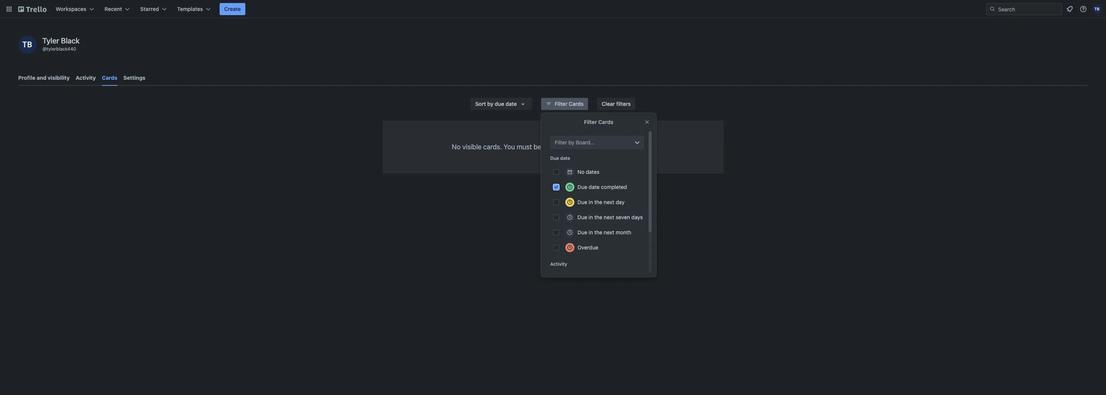 Task type: vqa. For each thing, say whether or not it's contained in the screenshot.
bottom date
yes



Task type: describe. For each thing, give the bounding box(es) containing it.
filter cards button
[[541, 98, 588, 110]]

primary element
[[0, 0, 1107, 18]]

next for month
[[604, 230, 615, 236]]

due for due date completed
[[578, 184, 588, 191]]

templates
[[177, 6, 203, 12]]

back to home image
[[18, 3, 47, 15]]

profile and visibility link
[[18, 71, 70, 85]]

Search field
[[996, 3, 1062, 15]]

in for due in the next day
[[589, 199, 593, 206]]

2 horizontal spatial cards
[[599, 119, 614, 125]]

and
[[37, 75, 46, 81]]

month
[[616, 230, 632, 236]]

due for due in the next day
[[578, 199, 588, 206]]

days
[[632, 214, 643, 221]]

next for seven
[[604, 214, 615, 221]]

date inside 'dropdown button'
[[506, 101, 517, 107]]

create
[[224, 6, 241, 12]]

cards.
[[483, 143, 502, 151]]

sort by due date button
[[471, 98, 532, 110]]

2 to from the left
[[608, 143, 614, 151]]

due in the next seven days
[[578, 214, 643, 221]]

completed
[[601, 184, 627, 191]]

due for due in the next month
[[578, 230, 588, 236]]

due date
[[551, 156, 571, 161]]

it
[[603, 143, 607, 151]]

sort
[[476, 101, 486, 107]]

by for sort
[[488, 101, 494, 107]]

due in the next day
[[578, 199, 625, 206]]

cards link
[[102, 71, 117, 86]]

recent
[[105, 6, 122, 12]]

profile
[[18, 75, 35, 81]]

here.
[[639, 143, 655, 151]]

clear
[[602, 101, 615, 107]]

profile and visibility
[[18, 75, 70, 81]]

in for due in the next seven days
[[589, 214, 593, 221]]

clear filters
[[602, 101, 631, 107]]

the for month
[[595, 230, 603, 236]]

create button
[[220, 3, 246, 15]]

added
[[543, 143, 563, 151]]

settings
[[123, 75, 145, 81]]

visible
[[463, 143, 482, 151]]

seven
[[616, 214, 630, 221]]

tyler
[[42, 36, 59, 45]]

by for filter
[[569, 139, 575, 146]]

templates button
[[173, 3, 215, 15]]

overdue
[[578, 245, 599, 251]]

due for due in the next seven days
[[578, 214, 588, 221]]

due
[[495, 101, 505, 107]]

no for no dates
[[578, 169, 585, 175]]

for
[[593, 143, 601, 151]]

settings link
[[123, 71, 145, 85]]

activity link
[[76, 71, 96, 85]]



Task type: locate. For each thing, give the bounding box(es) containing it.
the down "due in the next day"
[[595, 214, 603, 221]]

1 vertical spatial date
[[561, 156, 571, 161]]

date for due date
[[561, 156, 571, 161]]

3 in from the top
[[589, 230, 593, 236]]

date
[[506, 101, 517, 107], [561, 156, 571, 161], [589, 184, 600, 191]]

1 horizontal spatial date
[[561, 156, 571, 161]]

the for day
[[595, 199, 603, 206]]

2 horizontal spatial date
[[589, 184, 600, 191]]

1 vertical spatial filter
[[584, 119, 597, 125]]

dates
[[586, 169, 600, 175]]

0 vertical spatial filter
[[555, 101, 568, 107]]

by left due
[[488, 101, 494, 107]]

by left the card
[[569, 139, 575, 146]]

open information menu image
[[1080, 5, 1088, 13]]

due date completed
[[578, 184, 627, 191]]

1 horizontal spatial by
[[569, 139, 575, 146]]

to right it
[[608, 143, 614, 151]]

due in the next month
[[578, 230, 632, 236]]

tyler black (tylerblack440) image
[[18, 36, 36, 54]]

0 horizontal spatial by
[[488, 101, 494, 107]]

0 horizontal spatial activity
[[76, 75, 96, 81]]

next left day on the bottom of page
[[604, 199, 615, 206]]

0 horizontal spatial date
[[506, 101, 517, 107]]

1 horizontal spatial no
[[578, 169, 585, 175]]

in down "due in the next day"
[[589, 214, 593, 221]]

@
[[42, 46, 47, 52]]

cards left clear
[[569, 101, 584, 107]]

0 horizontal spatial no
[[452, 143, 461, 151]]

1 to from the left
[[564, 143, 570, 151]]

1 horizontal spatial activity
[[551, 262, 568, 267]]

0 vertical spatial in
[[589, 199, 593, 206]]

filters
[[617, 101, 631, 107]]

date down no visible cards. you must be added to a card for it to appear here.
[[561, 156, 571, 161]]

1 vertical spatial in
[[589, 214, 593, 221]]

filter inside "button"
[[555, 101, 568, 107]]

the down due date completed
[[595, 199, 603, 206]]

in down due date completed
[[589, 199, 593, 206]]

filter by board...
[[555, 139, 595, 146]]

cards
[[102, 75, 117, 81], [569, 101, 584, 107], [599, 119, 614, 125]]

the
[[595, 199, 603, 206], [595, 214, 603, 221], [595, 230, 603, 236]]

a
[[572, 143, 576, 151]]

must
[[517, 143, 532, 151]]

0 vertical spatial filter cards
[[555, 101, 584, 107]]

1 horizontal spatial filter cards
[[584, 119, 614, 125]]

black
[[61, 36, 80, 45]]

appear
[[616, 143, 637, 151]]

starred button
[[136, 3, 171, 15]]

the up overdue
[[595, 230, 603, 236]]

due up overdue
[[578, 230, 588, 236]]

2 vertical spatial cards
[[599, 119, 614, 125]]

1 the from the top
[[595, 199, 603, 206]]

2 next from the top
[[604, 214, 615, 221]]

in for due in the next month
[[589, 230, 593, 236]]

due down the no dates at the top right
[[578, 184, 588, 191]]

0 horizontal spatial to
[[564, 143, 570, 151]]

2 in from the top
[[589, 214, 593, 221]]

in up overdue
[[589, 230, 593, 236]]

the for seven
[[595, 214, 603, 221]]

1 vertical spatial next
[[604, 214, 615, 221]]

1 next from the top
[[604, 199, 615, 206]]

by inside sort by due date 'dropdown button'
[[488, 101, 494, 107]]

2 vertical spatial filter
[[555, 139, 567, 146]]

1 vertical spatial by
[[569, 139, 575, 146]]

2 the from the top
[[595, 214, 603, 221]]

no visible cards. you must be added to a card for it to appear here.
[[452, 143, 655, 151]]

1 vertical spatial filter cards
[[584, 119, 614, 125]]

0 vertical spatial activity
[[76, 75, 96, 81]]

1 vertical spatial no
[[578, 169, 585, 175]]

3 next from the top
[[604, 230, 615, 236]]

filter cards
[[555, 101, 584, 107], [584, 119, 614, 125]]

clear filters button
[[598, 98, 636, 110]]

3 the from the top
[[595, 230, 603, 236]]

tyler black (tylerblack440) image
[[1093, 5, 1102, 14]]

no for no visible cards. you must be added to a card for it to appear here.
[[452, 143, 461, 151]]

by
[[488, 101, 494, 107], [569, 139, 575, 146]]

1 horizontal spatial to
[[608, 143, 614, 151]]

cards right activity link
[[102, 75, 117, 81]]

2 vertical spatial next
[[604, 230, 615, 236]]

due down "due in the next day"
[[578, 214, 588, 221]]

0 vertical spatial no
[[452, 143, 461, 151]]

1 vertical spatial the
[[595, 214, 603, 221]]

to
[[564, 143, 570, 151], [608, 143, 614, 151]]

you
[[504, 143, 515, 151]]

to left a
[[564, 143, 570, 151]]

date right due
[[506, 101, 517, 107]]

cards down clear
[[599, 119, 614, 125]]

visibility
[[48, 75, 70, 81]]

cards inside "button"
[[569, 101, 584, 107]]

2 vertical spatial in
[[589, 230, 593, 236]]

workspaces
[[56, 6, 86, 12]]

no dates
[[578, 169, 600, 175]]

due down due date completed
[[578, 199, 588, 206]]

card
[[578, 143, 591, 151]]

activity
[[76, 75, 96, 81], [551, 262, 568, 267]]

filter cards inside "button"
[[555, 101, 584, 107]]

next for day
[[604, 199, 615, 206]]

date down dates
[[589, 184, 600, 191]]

board...
[[576, 139, 595, 146]]

tyler black @ tylerblack440
[[42, 36, 80, 52]]

be
[[534, 143, 542, 151]]

0 horizontal spatial filter cards
[[555, 101, 584, 107]]

1 horizontal spatial cards
[[569, 101, 584, 107]]

2 vertical spatial the
[[595, 230, 603, 236]]

1 vertical spatial cards
[[569, 101, 584, 107]]

next
[[604, 199, 615, 206], [604, 214, 615, 221], [604, 230, 615, 236]]

no left visible
[[452, 143, 461, 151]]

1 in from the top
[[589, 199, 593, 206]]

workspaces button
[[51, 3, 99, 15]]

no left dates
[[578, 169, 585, 175]]

filter
[[555, 101, 568, 107], [584, 119, 597, 125], [555, 139, 567, 146]]

0 horizontal spatial cards
[[102, 75, 117, 81]]

0 vertical spatial by
[[488, 101, 494, 107]]

due for due date
[[551, 156, 559, 161]]

0 vertical spatial the
[[595, 199, 603, 206]]

no
[[452, 143, 461, 151], [578, 169, 585, 175]]

next left month
[[604, 230, 615, 236]]

sort by due date
[[476, 101, 517, 107]]

tylerblack440
[[47, 46, 76, 52]]

search image
[[990, 6, 996, 12]]

1 vertical spatial activity
[[551, 262, 568, 267]]

recent button
[[100, 3, 134, 15]]

date for due date completed
[[589, 184, 600, 191]]

due
[[551, 156, 559, 161], [578, 184, 588, 191], [578, 199, 588, 206], [578, 214, 588, 221], [578, 230, 588, 236]]

close popover image
[[644, 119, 651, 125]]

0 vertical spatial next
[[604, 199, 615, 206]]

0 vertical spatial date
[[506, 101, 517, 107]]

day
[[616, 199, 625, 206]]

starred
[[140, 6, 159, 12]]

2 vertical spatial date
[[589, 184, 600, 191]]

next left seven
[[604, 214, 615, 221]]

0 vertical spatial cards
[[102, 75, 117, 81]]

0 notifications image
[[1066, 5, 1075, 14]]

due down no visible cards. you must be added to a card for it to appear here.
[[551, 156, 559, 161]]

in
[[589, 199, 593, 206], [589, 214, 593, 221], [589, 230, 593, 236]]



